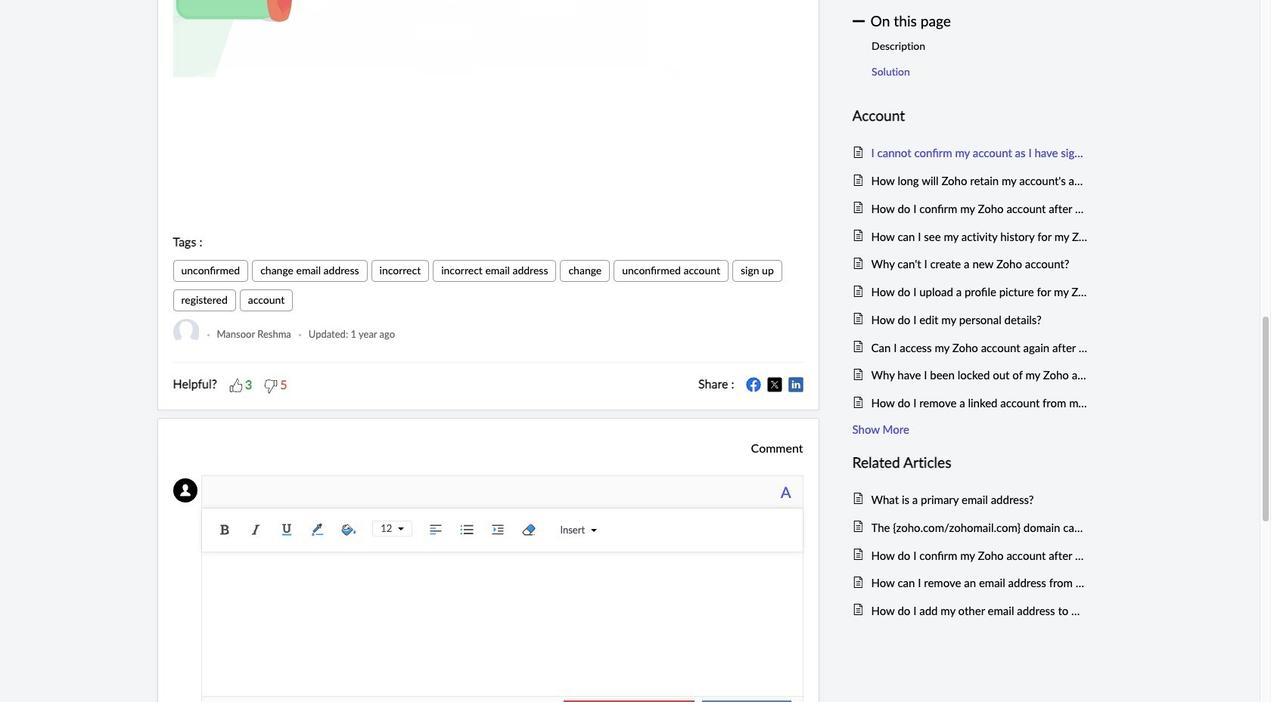 Task type: locate. For each thing, give the bounding box(es) containing it.
bold (ctrl+b) image
[[214, 519, 236, 542]]

background color image
[[338, 519, 360, 542]]

insert options image
[[585, 528, 597, 534]]

clear formatting image
[[518, 519, 541, 542]]

underline (ctrl+u) image
[[276, 519, 298, 542]]

heading
[[852, 105, 1088, 128], [852, 452, 1088, 475]]

font color image
[[307, 519, 329, 542]]

1 vertical spatial heading
[[852, 452, 1088, 475]]

twitter image
[[767, 378, 782, 393]]

a gif showing how to edit the email address that is registered incorrectly. image
[[173, 0, 803, 77]]

1 heading from the top
[[852, 105, 1088, 128]]

facebook image
[[746, 378, 761, 393]]

0 vertical spatial heading
[[852, 105, 1088, 128]]



Task type: describe. For each thing, give the bounding box(es) containing it.
font size image
[[392, 526, 404, 533]]

italic (ctrl+i) image
[[245, 519, 267, 542]]

2 heading from the top
[[852, 452, 1088, 475]]

lists image
[[456, 519, 478, 542]]

linkedin image
[[788, 378, 803, 393]]

indent image
[[487, 519, 509, 542]]

align image
[[425, 519, 447, 542]]



Task type: vqa. For each thing, say whether or not it's contained in the screenshot.
insert options icon
yes



